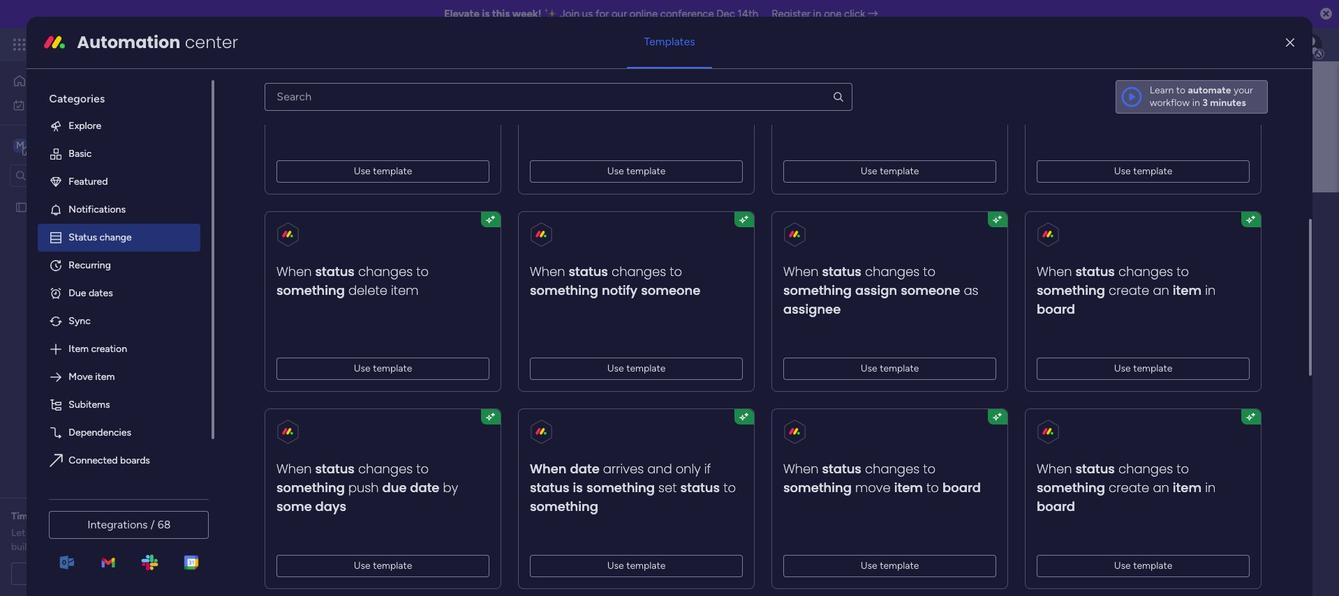 Task type: locate. For each thing, give the bounding box(es) containing it.
2 horizontal spatial is
[[873, 65, 882, 83]]

test down search in workspace field
[[33, 201, 51, 213]]

in
[[813, 8, 821, 20], [1192, 97, 1200, 109], [1205, 282, 1216, 299], [455, 315, 463, 327], [1205, 480, 1216, 497]]

0 horizontal spatial is
[[482, 8, 490, 20]]

when inside the when status changes   to something push due date by some days
[[277, 461, 312, 478]]

option down featured
[[0, 195, 178, 198]]

0 vertical spatial test
[[33, 201, 51, 213]]

1 create from the top
[[1109, 282, 1150, 299]]

0 horizontal spatial and
[[296, 315, 312, 327]]

explore
[[69, 120, 101, 132]]

for right time in the bottom left of the page
[[36, 511, 49, 523]]

recent boards
[[263, 281, 336, 295]]

automate
[[1188, 84, 1231, 96]]

item inside "move item" option
[[95, 371, 115, 383]]

conference
[[660, 8, 714, 20]]

template
[[373, 165, 412, 177], [627, 165, 666, 177], [880, 165, 919, 177], [1134, 165, 1173, 177], [373, 363, 412, 375], [627, 363, 666, 375], [880, 363, 919, 375], [1134, 363, 1173, 375], [373, 561, 412, 572], [627, 561, 666, 572], [880, 561, 919, 572], [1134, 561, 1173, 572]]

changes inside "when status changes   to something assign someone as assignee"
[[865, 263, 920, 281]]

0 vertical spatial review
[[96, 511, 126, 523]]

0 horizontal spatial for
[[36, 511, 49, 523]]

recently
[[417, 315, 453, 327]]

0 vertical spatial move
[[602, 103, 637, 121]]

visited
[[386, 315, 415, 327]]

date
[[570, 461, 600, 478], [410, 480, 440, 497]]

0 horizontal spatial this
[[466, 315, 482, 327]]

workflow
[[1150, 97, 1190, 109]]

1 vertical spatial date
[[410, 480, 440, 497]]

test list box
[[0, 193, 178, 408]]

categories list box
[[38, 80, 215, 503]]

set right 'created'
[[938, 65, 957, 83]]

dates
[[89, 288, 113, 299]]

0 vertical spatial this
[[492, 8, 510, 20]]

your workflow in
[[1150, 84, 1253, 109]]

0 vertical spatial main
[[32, 139, 57, 152]]

and inside when date arrives   and only if status is something set status to something
[[648, 461, 672, 478]]

1 vertical spatial work
[[47, 99, 68, 111]]

0 horizontal spatial move
[[602, 103, 637, 121]]

when inside when date arrives   and only if status is something set status to something
[[530, 461, 567, 478]]

when status changes   to something push due date by some days
[[277, 461, 458, 516]]

only
[[676, 461, 701, 478]]

sync
[[69, 315, 91, 327]]

1 horizontal spatial date
[[570, 461, 600, 478]]

0 horizontal spatial boards
[[120, 455, 150, 467]]

review up 'of'
[[80, 528, 108, 540]]

for right us
[[596, 8, 609, 20]]

1 horizontal spatial for
[[596, 8, 609, 20]]

free
[[62, 542, 81, 554]]

someone inside "when status changes   to something assign someone as assignee"
[[901, 282, 961, 299]]

0 horizontal spatial work
[[47, 99, 68, 111]]

something inside the when status changes   to something push due date by some days
[[277, 480, 345, 497]]

0 horizontal spatial changes   to
[[355, 65, 429, 83]]

main workspace
[[32, 139, 115, 152], [348, 198, 528, 229]]

register in one click → link
[[772, 8, 878, 20]]

is
[[482, 8, 490, 20], [873, 65, 882, 83], [573, 480, 583, 497]]

home
[[32, 75, 59, 87]]

search image
[[832, 91, 844, 103]]

changes inside the when status changes   to something push due date by some days
[[358, 461, 413, 478]]

0 vertical spatial set
[[938, 65, 957, 83]]

built
[[11, 542, 30, 554]]

public board image down workspace icon
[[15, 201, 28, 214]]

None search field
[[265, 83, 852, 111]]

when inside "when status changes   to something assign someone as assignee"
[[784, 263, 819, 281]]

work right monday at the left
[[113, 36, 138, 52]]

someone left as
[[901, 282, 961, 299]]

1 horizontal spatial someone
[[901, 282, 961, 299]]

0 horizontal spatial test
[[33, 201, 51, 213]]

to inside when an item is created   set to
[[827, 84, 839, 102]]

created
[[886, 65, 935, 83]]

this left week!
[[492, 8, 510, 20]]

someone
[[641, 282, 701, 299], [901, 282, 961, 299]]

featured
[[69, 176, 108, 188]]

1 horizontal spatial is
[[573, 480, 583, 497]]

2 vertical spatial workspace
[[484, 315, 531, 327]]

boards down dependencies option
[[120, 455, 150, 467]]

1 horizontal spatial public board image
[[264, 346, 279, 361]]

move item option
[[38, 364, 201, 392]]

1 vertical spatial move
[[856, 480, 891, 497]]

our left 'online'
[[612, 8, 627, 20]]

status change
[[69, 232, 132, 244]]

2 changes   to from the left
[[608, 65, 682, 83]]

main
[[32, 139, 57, 152], [348, 198, 402, 229]]

status inside when status changes   to something notify someone
[[569, 263, 608, 281]]

to inside when date arrives   and only if status is something set status to something
[[724, 480, 736, 497]]

use
[[354, 165, 371, 177], [607, 165, 624, 177], [861, 165, 878, 177], [1114, 165, 1131, 177], [354, 363, 371, 375], [607, 363, 624, 375], [861, 363, 878, 375], [1114, 363, 1131, 375], [354, 561, 371, 572], [607, 561, 624, 572], [861, 561, 878, 572], [1114, 561, 1131, 572]]

0 vertical spatial and
[[296, 315, 312, 327]]

0 horizontal spatial someone
[[641, 282, 701, 299]]

0 vertical spatial create
[[1109, 282, 1150, 299]]

when status changes   to something move item to board
[[784, 461, 981, 497]]

status
[[315, 263, 355, 281], [569, 263, 608, 281], [822, 263, 862, 281], [1076, 263, 1115, 281], [315, 461, 355, 478], [822, 461, 862, 478], [1076, 461, 1115, 478], [530, 480, 570, 497], [681, 480, 720, 497]]

select product image
[[13, 38, 27, 52]]

automation center
[[77, 31, 238, 54]]

monday
[[62, 36, 110, 52]]

2 create from the top
[[1109, 480, 1150, 497]]

work inside button
[[47, 99, 68, 111]]

1 vertical spatial review
[[80, 528, 108, 540]]

someone right notify
[[641, 282, 701, 299]]

assignee
[[784, 301, 841, 318]]

0 vertical spatial public board image
[[15, 201, 28, 214]]

1 vertical spatial set
[[659, 480, 677, 497]]

Search in workspace field
[[29, 168, 117, 184]]

our up the so
[[28, 528, 42, 540]]

1 horizontal spatial main
[[348, 198, 402, 229]]

workspace inside workspace selection element
[[59, 139, 115, 152]]

dashboards
[[314, 315, 365, 327]]

set
[[938, 65, 957, 83], [659, 480, 677, 497]]

work for my
[[47, 99, 68, 111]]

expert
[[64, 511, 94, 523]]

when status changes   to something assign someone as assignee
[[784, 263, 979, 318]]

1 vertical spatial board
[[943, 480, 981, 497]]

item inside the changes   to archive item
[[1158, 84, 1186, 102]]

an
[[822, 65, 839, 83], [1153, 282, 1170, 299], [1153, 480, 1170, 497], [51, 511, 62, 523]]

1 vertical spatial boards
[[120, 455, 150, 467]]

2 vertical spatial board
[[1037, 498, 1075, 516]]

and
[[296, 315, 312, 327], [648, 461, 672, 478]]

set down only
[[659, 480, 677, 497]]

0 vertical spatial work
[[113, 36, 138, 52]]

option down connected boards in the left bottom of the page
[[38, 475, 201, 503]]

review
[[96, 511, 126, 523], [80, 528, 108, 540]]

boards inside option
[[120, 455, 150, 467]]

board inside when status changes   to something move item to board
[[943, 480, 981, 497]]

create for when status changes   to something assign someone as assignee
[[1109, 282, 1150, 299]]

1 vertical spatial when status changes   to something create an item in board
[[1037, 461, 1216, 516]]

1 vertical spatial and
[[648, 461, 672, 478]]

when status changes   to something create an item in board for when status changes   to something assign someone as assignee
[[1037, 263, 1216, 318]]

m
[[16, 139, 24, 151]]

14th
[[738, 8, 758, 20]]

2 vertical spatial is
[[573, 480, 583, 497]]

1 vertical spatial is
[[873, 65, 882, 83]]

1 horizontal spatial main workspace
[[348, 198, 528, 229]]

1 vertical spatial public board image
[[264, 346, 279, 361]]

my
[[31, 99, 44, 111]]

68
[[158, 519, 171, 532]]

test down boards
[[287, 347, 305, 359]]

1 horizontal spatial work
[[113, 36, 138, 52]]

1 someone from the left
[[641, 282, 701, 299]]

0 vertical spatial date
[[570, 461, 600, 478]]

to
[[416, 65, 429, 83], [670, 65, 682, 83], [1177, 65, 1189, 83], [827, 84, 839, 102], [1176, 84, 1186, 96], [672, 103, 685, 121], [416, 263, 429, 281], [670, 263, 682, 281], [923, 263, 936, 281], [1177, 263, 1189, 281], [416, 461, 429, 478], [923, 461, 936, 478], [1177, 461, 1189, 478], [724, 480, 736, 497], [927, 480, 939, 497]]

changes   to archive item
[[1105, 65, 1189, 102]]

1 horizontal spatial changes   to
[[608, 65, 682, 83]]

is inside when an item is created   set to
[[873, 65, 882, 83]]

work
[[113, 36, 138, 52], [47, 99, 68, 111]]

notifications option
[[38, 196, 201, 224]]

permissions
[[416, 281, 475, 295]]

when status changes   to something notify someone
[[530, 263, 701, 299]]

move inside when status changes   to something move item to board
[[856, 480, 891, 497]]

item
[[842, 65, 870, 83], [1158, 84, 1186, 102], [641, 103, 669, 121], [391, 282, 419, 299], [1173, 282, 1202, 299], [95, 371, 115, 383], [894, 480, 923, 497], [1173, 480, 1202, 497]]

option
[[0, 195, 178, 198], [38, 475, 201, 503]]

something inside when status changes   to something move item to board
[[784, 480, 852, 497]]

✨
[[544, 8, 557, 20]]

main inside workspace selection element
[[32, 139, 57, 152]]

0 horizontal spatial main workspace
[[32, 139, 115, 152]]

and left only
[[648, 461, 672, 478]]

0 vertical spatial board
[[1037, 301, 1075, 318]]

1 horizontal spatial move
[[856, 480, 891, 497]]

0 horizontal spatial main
[[32, 139, 57, 152]]

status
[[69, 232, 97, 244]]

1 horizontal spatial test
[[287, 347, 305, 359]]

connected boards
[[69, 455, 150, 467]]

item inside when an item is created   set to
[[842, 65, 870, 83]]

item inside when status changes   to something delete item
[[391, 282, 419, 299]]

to inside when status changes   to something delete item
[[416, 263, 429, 281]]

public board image down boards
[[264, 346, 279, 361]]

boards for connected boards
[[120, 455, 150, 467]]

0 horizontal spatial public board image
[[15, 201, 28, 214]]

0 vertical spatial when status changes   to something create an item in board
[[1037, 263, 1216, 318]]

this right recently
[[466, 315, 482, 327]]

someone inside when status changes   to something notify someone
[[641, 282, 701, 299]]

1 vertical spatial for
[[36, 511, 49, 523]]

1 horizontal spatial set
[[938, 65, 957, 83]]

date left arrives
[[570, 461, 600, 478]]

register in one click →
[[772, 8, 878, 20]]

our
[[612, 8, 627, 20], [28, 528, 42, 540]]

0 vertical spatial is
[[482, 8, 490, 20]]

1 when status changes   to something create an item in board from the top
[[1037, 263, 1216, 318]]

when inside when status changes   to something delete item
[[277, 263, 312, 281]]

public board image inside the test list box
[[15, 201, 28, 214]]

2 someone from the left
[[901, 282, 961, 299]]

→
[[868, 8, 878, 20]]

when inside when an item is created   set to
[[784, 65, 819, 83]]

minutes
[[1210, 97, 1246, 109]]

categories heading
[[38, 80, 201, 112]]

public board image inside "test" link
[[264, 346, 279, 361]]

review up what
[[96, 511, 126, 523]]

when status changes   to something create an item in board
[[1037, 263, 1216, 318], [1037, 461, 1216, 516]]

2 when status changes   to something create an item in board from the top
[[1037, 461, 1216, 516]]

set inside when an item is created   set to
[[938, 65, 957, 83]]

1 horizontal spatial this
[[492, 8, 510, 20]]

0 vertical spatial boards
[[302, 281, 336, 295]]

1 vertical spatial main
[[348, 198, 402, 229]]

changes inside when status changes   to something move item to board
[[865, 461, 920, 478]]

1 changes   to from the left
[[355, 65, 429, 83]]

move
[[602, 103, 637, 121], [856, 480, 891, 497]]

Search for a column type search field
[[265, 83, 852, 111]]

and right boards
[[296, 315, 312, 327]]

set inside when date arrives   and only if status is something set status to something
[[659, 480, 677, 497]]

1 vertical spatial create
[[1109, 480, 1150, 497]]

0 horizontal spatial set
[[659, 480, 677, 497]]

1 vertical spatial our
[[28, 528, 42, 540]]

public board image
[[15, 201, 28, 214], [264, 346, 279, 361]]

boards right recent
[[302, 281, 336, 295]]

date left the by
[[410, 480, 440, 497]]

0 vertical spatial main workspace
[[32, 139, 115, 152]]

move
[[69, 371, 93, 383]]

/
[[150, 519, 155, 532]]

3 minutes
[[1202, 97, 1246, 109]]

when
[[277, 65, 315, 83], [530, 65, 569, 83], [784, 65, 819, 83], [1037, 65, 1076, 83], [277, 263, 312, 281], [530, 263, 565, 281], [784, 263, 819, 281], [1037, 263, 1072, 281], [277, 461, 312, 478], [530, 461, 567, 478], [784, 461, 819, 478], [1037, 461, 1072, 478]]

1 horizontal spatial boards
[[302, 281, 336, 295]]

management
[[141, 36, 217, 52]]

1 horizontal spatial and
[[648, 461, 672, 478]]

as
[[964, 282, 979, 299]]

dependencies
[[69, 427, 131, 439]]

when inside when status changes   to something notify someone
[[530, 263, 565, 281]]

0 vertical spatial workspace
[[59, 139, 115, 152]]

1 horizontal spatial our
[[612, 8, 627, 20]]

0 horizontal spatial date
[[410, 480, 440, 497]]

0 horizontal spatial our
[[28, 528, 42, 540]]

work right my
[[47, 99, 68, 111]]

something
[[277, 282, 345, 299], [530, 282, 599, 299], [784, 282, 852, 299], [1037, 282, 1105, 299], [277, 480, 345, 497], [587, 480, 655, 497], [784, 480, 852, 497], [1037, 480, 1105, 497], [530, 498, 599, 516]]

integrations
[[87, 519, 148, 532]]



Task type: vqa. For each thing, say whether or not it's contained in the screenshot.
Getting started Learn how monday.com works
no



Task type: describe. For each thing, give the bounding box(es) containing it.
help
[[1232, 562, 1257, 576]]

of
[[83, 542, 93, 554]]

your
[[1234, 84, 1253, 96]]

main workspace inside workspace selection element
[[32, 139, 115, 152]]

automation
[[77, 31, 180, 54]]

creation
[[91, 343, 127, 355]]

click
[[844, 8, 865, 20]]

time
[[11, 511, 33, 523]]

board for when status changes   to something assign someone as assignee
[[1037, 301, 1075, 318]]

you've
[[135, 528, 163, 540]]

date inside the when status changes   to something push due date by some days
[[410, 480, 440, 497]]

push
[[349, 480, 379, 497]]

someone for notify
[[641, 282, 701, 299]]

1 vertical spatial this
[[466, 315, 482, 327]]

online
[[630, 8, 658, 20]]

someone for assign
[[901, 282, 961, 299]]

when status changes   to something delete item
[[277, 263, 429, 299]]

recurring
[[69, 260, 111, 271]]

some
[[277, 498, 312, 516]]

move item to
[[599, 103, 688, 121]]

move item
[[69, 371, 115, 383]]

something inside "when status changes   to something assign someone as assignee"
[[784, 282, 852, 299]]

dec
[[717, 8, 735, 20]]

to inside "when status changes   to something assign someone as assignee"
[[923, 263, 936, 281]]

integrations / 68
[[87, 519, 171, 532]]

my work button
[[8, 94, 150, 116]]

basic option
[[38, 140, 201, 168]]

workspace image
[[13, 138, 27, 153]]

boards
[[263, 315, 293, 327]]

categories
[[49, 92, 105, 105]]

connected
[[69, 455, 118, 467]]

status inside the when status changes   to something push due date by some days
[[315, 461, 355, 478]]

to inside when status changes   to something notify someone
[[670, 263, 682, 281]]

workspace selection element
[[13, 137, 117, 155]]

archive
[[1109, 84, 1155, 102]]

status inside when status changes   to something move item to board
[[822, 461, 862, 478]]

time for an expert review let our experts review what you've built so far. free of charge
[[11, 511, 163, 554]]

schedule a meeting button
[[11, 563, 167, 586]]

changes inside the changes   to archive item
[[1119, 65, 1173, 83]]

changes inside when status changes   to something delete item
[[358, 263, 413, 281]]

experts
[[45, 528, 77, 540]]

see
[[244, 38, 261, 50]]

delete
[[349, 282, 388, 299]]

if
[[705, 461, 711, 478]]

add to favorites image
[[902, 346, 916, 360]]

automation  center image
[[44, 31, 66, 54]]

featured option
[[38, 168, 201, 196]]

days
[[316, 498, 347, 516]]

so
[[33, 542, 43, 554]]

date inside when date arrives   and only if status is something set status to something
[[570, 461, 600, 478]]

a
[[89, 568, 94, 580]]

status inside when status changes   to something delete item
[[315, 263, 355, 281]]

elevate
[[444, 8, 479, 20]]

members
[[353, 281, 399, 295]]

see plans
[[244, 38, 286, 50]]

recurring option
[[38, 252, 201, 280]]

charge
[[95, 542, 125, 554]]

brad klo image
[[1300, 34, 1322, 56]]

sync option
[[38, 308, 201, 336]]

register
[[772, 8, 811, 20]]

due
[[69, 288, 86, 299]]

due dates
[[69, 288, 113, 299]]

elevate is this week! ✨ join us for our online conference dec 14th
[[444, 8, 758, 20]]

in inside your workflow in
[[1192, 97, 1200, 109]]

change
[[99, 232, 132, 244]]

when status changes   to something create an item in board for when status changes   to something move item to board
[[1037, 461, 1216, 516]]

0 vertical spatial option
[[0, 195, 178, 198]]

something inside when status changes   to something notify someone
[[530, 282, 599, 299]]

an inside when an item is created   set to
[[822, 65, 839, 83]]

you
[[367, 315, 384, 327]]

for inside time for an expert review let our experts review what you've built so far. free of charge
[[36, 511, 49, 523]]

item
[[69, 343, 89, 355]]

changes inside when status changes   to something notify someone
[[612, 263, 666, 281]]

subitems option
[[38, 392, 201, 419]]

1 vertical spatial main workspace
[[348, 198, 528, 229]]

by
[[443, 480, 458, 497]]

status change option
[[38, 224, 201, 252]]

create for when status changes   to something move item to board
[[1109, 480, 1150, 497]]

0 vertical spatial for
[[596, 8, 609, 20]]

meeting
[[96, 568, 132, 580]]

my work
[[31, 99, 68, 111]]

schedule
[[46, 568, 86, 580]]

what
[[111, 528, 132, 540]]

1 vertical spatial option
[[38, 475, 201, 503]]

to inside the when status changes   to something push due date by some days
[[416, 461, 429, 478]]

when date arrives   and only if status is something set status to something
[[530, 461, 736, 516]]

Main workspace field
[[345, 198, 1283, 229]]

dependencies option
[[38, 419, 201, 447]]

an inside time for an expert review let our experts review what you've built so far. free of charge
[[51, 511, 62, 523]]

schedule a meeting
[[46, 568, 132, 580]]

board for when status changes   to something move item to board
[[1037, 498, 1075, 516]]

learn
[[1150, 84, 1174, 96]]

is inside when date arrives   and only if status is something set status to something
[[573, 480, 583, 497]]

something inside when status changes   to something delete item
[[277, 282, 345, 299]]

when inside when status changes   to something move item to board
[[784, 461, 819, 478]]

due dates option
[[38, 280, 201, 308]]

one
[[824, 8, 842, 20]]

center
[[185, 31, 238, 54]]

1 vertical spatial workspace
[[408, 198, 528, 229]]

plans
[[263, 38, 286, 50]]

1 vertical spatial test
[[287, 347, 305, 359]]

work for monday
[[113, 36, 138, 52]]

0 vertical spatial our
[[612, 8, 627, 20]]

boards for recent boards
[[302, 281, 336, 295]]

home button
[[8, 70, 150, 92]]

notify
[[602, 282, 638, 299]]

explore option
[[38, 112, 201, 140]]

3
[[1202, 97, 1208, 109]]

item inside when status changes   to something move item to board
[[894, 480, 923, 497]]

recent
[[263, 281, 299, 295]]

learn to automate
[[1150, 84, 1231, 96]]

subitems
[[69, 399, 110, 411]]

monday work management
[[62, 36, 217, 52]]

item creation
[[69, 343, 127, 355]]

join
[[560, 8, 580, 20]]

help button
[[1221, 557, 1269, 580]]

basic
[[69, 148, 92, 160]]

test inside list box
[[33, 201, 51, 213]]

us
[[582, 8, 593, 20]]

boards and dashboards you visited recently in this workspace
[[263, 315, 531, 327]]

our inside time for an expert review let our experts review what you've built so far. free of charge
[[28, 528, 42, 540]]

test link
[[243, 334, 934, 374]]

status inside "when status changes   to something assign someone as assignee"
[[822, 263, 862, 281]]

connected boards option
[[38, 447, 201, 475]]

to inside the changes   to archive item
[[1177, 65, 1189, 83]]

item creation option
[[38, 336, 201, 364]]



